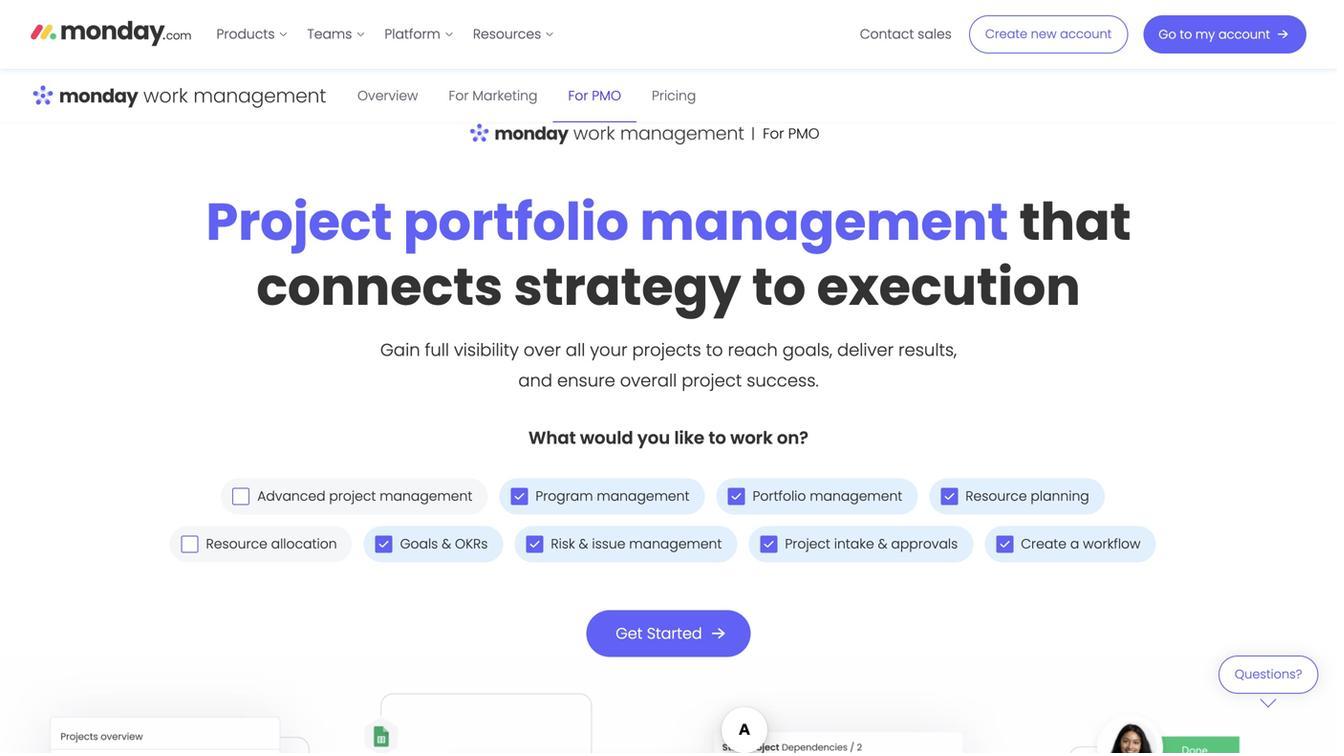Task type: vqa. For each thing, say whether or not it's contained in the screenshot.
Create corresponding to Create new account
yes



Task type: describe. For each thing, give the bounding box(es) containing it.
products
[[216, 25, 275, 43]]

portfolio
[[753, 487, 806, 505]]

monday.com logo image
[[31, 12, 192, 53]]

pricing link
[[637, 70, 711, 122]]

go to my account button
[[1143, 15, 1306, 54]]

over
[[524, 338, 561, 362]]

get started button
[[586, 610, 751, 657]]

success.
[[747, 368, 819, 393]]

connects
[[256, 251, 503, 323]]

questions?
[[1235, 666, 1302, 683]]

would
[[580, 426, 633, 450]]

overall
[[620, 368, 677, 393]]

okrs
[[455, 535, 488, 553]]

account inside button
[[1218, 26, 1270, 43]]

on?
[[777, 426, 808, 450]]

risk
[[551, 535, 575, 553]]

management inside button
[[629, 535, 722, 553]]

work
[[730, 426, 773, 450]]

full
[[425, 338, 449, 362]]

create new account button
[[969, 15, 1128, 54]]

teams link
[[298, 19, 375, 50]]

to inside button
[[1180, 26, 1192, 43]]

project intake & approvals button
[[749, 526, 973, 562]]

risk & issue management button
[[515, 526, 737, 562]]

pmo
[[592, 86, 621, 105]]

contact sales
[[860, 25, 952, 43]]

approvals
[[891, 535, 958, 553]]

monday.com work management image
[[31, 70, 327, 123]]

sales
[[918, 25, 952, 43]]

results,
[[898, 338, 957, 362]]

reach
[[728, 338, 778, 362]]

a
[[1070, 535, 1079, 553]]

to inside gain full visibility over all your projects to reach goals, deliver results, and ensure overall project success.
[[706, 338, 723, 362]]

advanced
[[257, 487, 325, 505]]

like
[[674, 426, 704, 450]]

execution
[[817, 251, 1081, 323]]

marketing
[[472, 86, 538, 105]]

new
[[1031, 25, 1057, 43]]

for for for marketing
[[449, 86, 469, 105]]

intake
[[834, 535, 874, 553]]

for marketing
[[449, 86, 538, 105]]

resource allocation
[[206, 535, 337, 553]]

platform
[[385, 25, 440, 43]]

for pmo link
[[553, 70, 637, 122]]

to inside that connects strategy to execution
[[752, 251, 806, 323]]

projects
[[632, 338, 701, 362]]

resource allocation button
[[170, 526, 352, 562]]

teams
[[307, 25, 352, 43]]

and
[[518, 368, 552, 393]]

workflow
[[1083, 535, 1141, 553]]

goals & okrs
[[400, 535, 488, 553]]

create a workflow button
[[985, 526, 1156, 562]]

resources link
[[463, 19, 564, 50]]

portfolio management button
[[716, 478, 918, 515]]

logo for pmo image
[[468, 109, 869, 159]]



Task type: locate. For each thing, give the bounding box(es) containing it.
project intake & approvals
[[785, 535, 958, 553]]

for for for pmo
[[568, 86, 588, 105]]

1 for from the left
[[449, 86, 469, 105]]

& left okrs
[[442, 535, 451, 553]]

gain full visibility over all your projects to reach goals, deliver results, and ensure overall project success.
[[380, 338, 957, 393]]

ensure
[[557, 368, 615, 393]]

create
[[985, 25, 1028, 43], [1021, 535, 1067, 553]]

project inside gain full visibility over all your projects to reach goals, deliver results, and ensure overall project success.
[[682, 368, 742, 393]]

&
[[442, 535, 451, 553], [579, 535, 588, 553], [878, 535, 887, 553]]

go to my account
[[1159, 26, 1270, 43]]

what
[[529, 426, 576, 450]]

1 vertical spatial resource
[[206, 535, 267, 553]]

overview
[[357, 86, 418, 105]]

0 horizontal spatial for
[[449, 86, 469, 105]]

3 & from the left
[[878, 535, 887, 553]]

you
[[637, 426, 670, 450]]

your
[[590, 338, 627, 362]]

contact
[[860, 25, 914, 43]]

to
[[1180, 26, 1192, 43], [752, 251, 806, 323], [706, 338, 723, 362], [709, 426, 726, 450]]

goals,
[[782, 338, 832, 362]]

0 vertical spatial create
[[985, 25, 1028, 43]]

project right 'advanced'
[[329, 487, 376, 505]]

account
[[1060, 25, 1112, 43], [1218, 26, 1270, 43]]

account right my
[[1218, 26, 1270, 43]]

resource left allocation
[[206, 535, 267, 553]]

0 horizontal spatial resource
[[206, 535, 267, 553]]

to right go
[[1180, 26, 1192, 43]]

program management button
[[499, 478, 705, 515]]

account right "new"
[[1060, 25, 1112, 43]]

0 horizontal spatial &
[[442, 535, 451, 553]]

contact sales button
[[850, 19, 961, 50]]

1 horizontal spatial resource
[[966, 487, 1027, 505]]

create new account
[[985, 25, 1112, 43]]

1 vertical spatial create
[[1021, 535, 1067, 553]]

gain
[[380, 338, 420, 362]]

1 vertical spatial project
[[785, 535, 830, 553]]

list
[[207, 0, 564, 69]]

for inside 'for marketing' link
[[449, 86, 469, 105]]

advanced project management button
[[221, 478, 488, 515]]

for pmo
[[568, 86, 621, 105]]

portfolio
[[403, 186, 629, 258]]

1 horizontal spatial for
[[568, 86, 588, 105]]

resource for resource allocation
[[206, 535, 267, 553]]

resource left planning
[[966, 487, 1027, 505]]

resource planning
[[966, 487, 1089, 505]]

1 horizontal spatial account
[[1218, 26, 1270, 43]]

resource for resource planning
[[966, 487, 1027, 505]]

project inside project intake & approvals button
[[785, 535, 830, 553]]

0 horizontal spatial account
[[1060, 25, 1112, 43]]

project for project intake & approvals
[[785, 535, 830, 553]]

project portfolio management
[[206, 186, 1019, 258]]

1 vertical spatial project
[[329, 487, 376, 505]]

get
[[616, 623, 643, 644]]

& inside risk & issue management button
[[579, 535, 588, 553]]

program
[[536, 487, 593, 505]]

overview link
[[342, 70, 433, 122]]

1 & from the left
[[442, 535, 451, 553]]

project
[[682, 368, 742, 393], [329, 487, 376, 505]]

1 horizontal spatial project
[[785, 535, 830, 553]]

for marketing link
[[433, 70, 553, 122]]

create for create new account
[[985, 25, 1028, 43]]

my
[[1196, 26, 1215, 43]]

1 horizontal spatial project
[[682, 368, 742, 393]]

0 horizontal spatial project
[[206, 186, 392, 258]]

for inside for pmo link
[[568, 86, 588, 105]]

get started
[[616, 623, 702, 644]]

risk & issue management
[[551, 535, 722, 553]]

to left reach
[[706, 338, 723, 362]]

what would you like to work on?
[[529, 426, 808, 450]]

create left "new"
[[985, 25, 1028, 43]]

that connects strategy to execution
[[256, 186, 1131, 323]]

project
[[206, 186, 392, 258], [785, 535, 830, 553]]

1 horizontal spatial &
[[579, 535, 588, 553]]

& right 'risk'
[[579, 535, 588, 553]]

2 for from the left
[[568, 86, 588, 105]]

2 & from the left
[[579, 535, 588, 553]]

pricing
[[652, 86, 696, 105]]

resource inside button
[[206, 535, 267, 553]]

resource inside resource planning button
[[966, 487, 1027, 505]]

project down reach
[[682, 368, 742, 393]]

create for create a workflow
[[1021, 535, 1067, 553]]

portfolio management
[[753, 487, 902, 505]]

0 vertical spatial project
[[682, 368, 742, 393]]

2 horizontal spatial &
[[878, 535, 887, 553]]

goals
[[400, 535, 438, 553]]

that
[[1019, 186, 1131, 258]]

& right intake
[[878, 535, 887, 553]]

0 vertical spatial project
[[206, 186, 392, 258]]

for
[[449, 86, 469, 105], [568, 86, 588, 105]]

main element
[[207, 0, 1306, 69]]

program management
[[536, 487, 690, 505]]

create left a
[[1021, 535, 1067, 553]]

management inside 'button'
[[380, 487, 472, 505]]

for left "marketing"
[[449, 86, 469, 105]]

planning
[[1031, 487, 1089, 505]]

list containing products
[[207, 0, 564, 69]]

issue
[[592, 535, 625, 553]]

resource planning button
[[929, 478, 1105, 515]]

project inside 'button'
[[329, 487, 376, 505]]

& for risk
[[579, 535, 588, 553]]

strategy
[[514, 251, 741, 323]]

& inside "goals & okrs" button
[[442, 535, 451, 553]]

to right like
[[709, 426, 726, 450]]

visibility
[[454, 338, 519, 362]]

goals & okrs button
[[364, 526, 503, 562]]

management
[[640, 186, 1008, 258], [380, 487, 472, 505], [597, 487, 690, 505], [810, 487, 902, 505], [629, 535, 722, 553]]

0 horizontal spatial project
[[329, 487, 376, 505]]

to up reach
[[752, 251, 806, 323]]

& for goals
[[442, 535, 451, 553]]

create a workflow
[[1021, 535, 1141, 553]]

go
[[1159, 26, 1176, 43]]

0 vertical spatial resource
[[966, 487, 1027, 505]]

allocation
[[271, 535, 337, 553]]

& inside project intake & approvals button
[[878, 535, 887, 553]]

deliver
[[837, 338, 894, 362]]

project for project portfolio management
[[206, 186, 392, 258]]

platform link
[[375, 19, 463, 50]]

for left pmo
[[568, 86, 588, 105]]

account inside button
[[1060, 25, 1112, 43]]

create inside the main element
[[985, 25, 1028, 43]]

resource
[[966, 487, 1027, 505], [206, 535, 267, 553]]

products link
[[207, 19, 298, 50]]

started
[[647, 623, 702, 644]]

resources
[[473, 25, 541, 43]]

questions? button
[[1218, 656, 1318, 708]]

all
[[566, 338, 585, 362]]

advanced project management
[[257, 487, 472, 505]]



